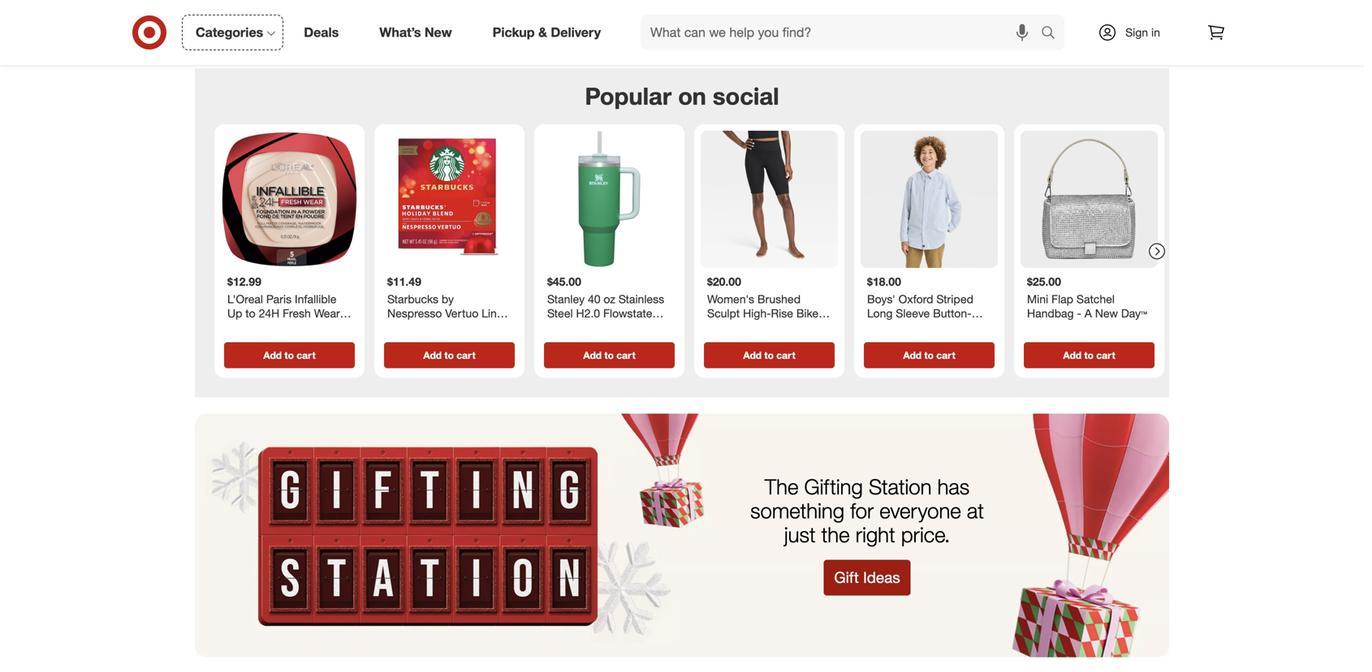 Task type: locate. For each thing, give the bounding box(es) containing it.
1 add to cart from the left
[[263, 349, 316, 361]]

oxford
[[899, 292, 934, 306]]

starbucks by nespresso vertuo line pods - starbucks holiday blend (target exclusive) image
[[381, 131, 518, 268]]

popular
[[585, 82, 672, 111]]

right
[[856, 522, 896, 548]]

$11.49
[[388, 275, 422, 289]]

add for $45.00
[[584, 349, 602, 361]]

satchel
[[1077, 292, 1115, 306]]

- left art
[[927, 320, 932, 335]]

in right the sign
[[1152, 25, 1161, 39]]

$11.49 link
[[381, 131, 518, 339]]

5 add to cart from the left
[[904, 349, 956, 361]]

categories link
[[182, 15, 284, 50]]

0 horizontal spatial new
[[425, 24, 452, 40]]

1 horizontal spatial in
[[1152, 25, 1161, 39]]

delivery
[[551, 24, 601, 40]]

add to cart button for $20.00
[[704, 342, 835, 368]]

0 vertical spatial in
[[934, 5, 943, 19]]

4 add to cart button from the left
[[704, 342, 835, 368]]

1 cart from the left
[[297, 349, 316, 361]]

add to cart button for $11.49
[[384, 342, 515, 368]]

$45.00
[[548, 275, 582, 289]]

4 add from the left
[[744, 349, 762, 361]]

0 vertical spatial new
[[425, 24, 452, 40]]

$20.00
[[708, 275, 742, 289]]

6 cart from the left
[[1097, 349, 1116, 361]]

3 add to cart from the left
[[584, 349, 636, 361]]

what's new
[[380, 24, 452, 40]]

2 add to cart from the left
[[424, 349, 476, 361]]

day™
[[1122, 306, 1148, 320]]

add
[[263, 349, 282, 361], [424, 349, 442, 361], [584, 349, 602, 361], [744, 349, 762, 361], [904, 349, 922, 361], [1064, 349, 1082, 361]]

categories
[[196, 24, 263, 40]]

mini
[[1028, 292, 1049, 306]]

cart
[[297, 349, 316, 361], [457, 349, 476, 361], [617, 349, 636, 361], [777, 349, 796, 361], [937, 349, 956, 361], [1097, 349, 1116, 361]]

$25.00
[[1028, 275, 1062, 289]]

- left a
[[1078, 306, 1082, 320]]

3 cart from the left
[[617, 349, 636, 361]]

1 vertical spatial in
[[1152, 25, 1161, 39]]

add for $11.49
[[424, 349, 442, 361]]

$25.00 mini flap satchel handbag - a new day™
[[1028, 275, 1148, 320]]

1 vertical spatial the
[[822, 522, 850, 548]]

to
[[901, 5, 911, 19], [285, 349, 294, 361], [445, 349, 454, 361], [605, 349, 614, 361], [765, 349, 774, 361], [925, 349, 934, 361], [1085, 349, 1094, 361]]

1 horizontal spatial the
[[946, 5, 962, 19]]

a
[[1085, 306, 1093, 320]]

1 horizontal spatial new
[[1096, 306, 1119, 320]]

add to cart
[[263, 349, 316, 361], [424, 349, 476, 361], [584, 349, 636, 361], [744, 349, 796, 361], [904, 349, 956, 361], [1064, 349, 1116, 361]]

button-
[[934, 306, 972, 320]]

in
[[934, 5, 943, 19], [1152, 25, 1161, 39]]

art
[[935, 320, 949, 335]]

for
[[851, 498, 874, 524]]

in right get
[[934, 5, 943, 19]]

mini flap satchel handbag - a new day™ image
[[1021, 131, 1159, 268]]

0 vertical spatial the
[[946, 5, 962, 19]]

handbag
[[1028, 306, 1075, 320]]

pickup
[[493, 24, 535, 40]]

$18.00
[[868, 275, 902, 289]]

1 vertical spatial new
[[1096, 306, 1119, 320]]

add to cart for $12.99
[[263, 349, 316, 361]]

0 horizontal spatial -
[[927, 320, 932, 335]]

6 add to cart from the left
[[1064, 349, 1116, 361]]

new right "what's"
[[425, 24, 452, 40]]

2 add from the left
[[424, 349, 442, 361]]

2 cart from the left
[[457, 349, 476, 361]]

add to cart button for $45.00
[[544, 342, 675, 368]]

add for $12.99
[[263, 349, 282, 361]]

$20.00 link
[[701, 131, 838, 339]]

-
[[1078, 306, 1082, 320], [927, 320, 932, 335]]

the right just
[[822, 522, 850, 548]]

cart for $20.00
[[777, 349, 796, 361]]

the
[[765, 474, 799, 500]]

1 horizontal spatial -
[[1078, 306, 1082, 320]]

deals
[[304, 24, 339, 40]]

class™
[[952, 320, 984, 335]]

the
[[946, 5, 962, 19], [822, 522, 850, 548]]

to for $25.00
[[1085, 349, 1094, 361]]

the inside everything you need to get in the holiday spirit. link
[[946, 5, 962, 19]]

add to cart button for $12.99
[[224, 342, 355, 368]]

3 add to cart button from the left
[[544, 342, 675, 368]]

5 add from the left
[[904, 349, 922, 361]]

1 add to cart button from the left
[[224, 342, 355, 368]]

add to cart button
[[224, 342, 355, 368], [384, 342, 515, 368], [544, 342, 675, 368], [704, 342, 835, 368], [864, 342, 995, 368], [1024, 342, 1155, 368]]

stanley 40 oz stainless steel h2.0 flowstate quencher tumbler - meadow image
[[541, 131, 678, 268]]

4 add to cart from the left
[[744, 349, 796, 361]]

to for $45.00
[[605, 349, 614, 361]]

price.
[[902, 522, 951, 548]]

pickup & delivery link
[[479, 15, 622, 50]]

0 horizontal spatial the
[[822, 522, 850, 548]]

new right a
[[1096, 306, 1119, 320]]

the inside the gifting station has something for everyone at just the right price.
[[822, 522, 850, 548]]

deals link
[[290, 15, 359, 50]]

1 add from the left
[[263, 349, 282, 361]]

new inside $25.00 mini flap satchel handbag - a new day™
[[1096, 306, 1119, 320]]

gift ideas button
[[824, 560, 911, 596]]

flap
[[1052, 292, 1074, 306]]

everything you need to get in the holiday spirit.
[[794, 5, 1033, 19]]

4 cart from the left
[[777, 349, 796, 361]]

the left the holiday
[[946, 5, 962, 19]]

ideas
[[864, 568, 901, 587]]

gifting
[[805, 474, 863, 500]]

new
[[425, 24, 452, 40], [1096, 306, 1119, 320]]

sign
[[1126, 25, 1149, 39]]

3 add from the left
[[584, 349, 602, 361]]

2 add to cart button from the left
[[384, 342, 515, 368]]

add to cart for $20.00
[[744, 349, 796, 361]]

- inside $18.00 boys' oxford striped long sleeve button- down shirt - art class™
[[927, 320, 932, 335]]

social
[[713, 82, 780, 111]]

cart for $12.99
[[297, 349, 316, 361]]



Task type: describe. For each thing, give the bounding box(es) containing it.
search
[[1034, 26, 1073, 42]]

to for $11.49
[[445, 349, 454, 361]]

to for $20.00
[[765, 349, 774, 361]]

0 horizontal spatial in
[[934, 5, 943, 19]]

6 add to cart button from the left
[[1024, 342, 1155, 368]]

spirit.
[[1005, 5, 1033, 19]]

down
[[868, 320, 897, 335]]

striped
[[937, 292, 974, 306]]

$12.99 link
[[221, 131, 358, 339]]

popular on social
[[585, 82, 780, 111]]

on
[[679, 82, 707, 111]]

boys'
[[868, 292, 896, 306]]

the gifting station has something for everyone at just the right price.
[[751, 474, 985, 548]]

something
[[751, 498, 845, 524]]

gift
[[835, 568, 859, 587]]

What can we help you find? suggestions appear below search field
[[641, 15, 1046, 50]]

sign in link
[[1085, 15, 1186, 50]]

add for $20.00
[[744, 349, 762, 361]]

holiday
[[965, 5, 1002, 19]]

carousel region
[[195, 69, 1170, 414]]

$45.00 link
[[541, 131, 678, 339]]

$12.99
[[227, 275, 262, 289]]

everything you need to get in the holiday spirit. link
[[682, 0, 1144, 30]]

just
[[785, 522, 816, 548]]

at
[[967, 498, 985, 524]]

to for $18.00
[[925, 349, 934, 361]]

need
[[872, 5, 898, 19]]

what's
[[380, 24, 421, 40]]

6 add from the left
[[1064, 349, 1082, 361]]

has
[[938, 474, 970, 500]]

women's brushed sculpt high-rise bike shorts 10" - all in motion™ image
[[701, 131, 838, 268]]

sign in
[[1126, 25, 1161, 39]]

get
[[914, 5, 931, 19]]

everyone
[[880, 498, 962, 524]]

&
[[539, 24, 548, 40]]

$18.00 boys' oxford striped long sleeve button- down shirt - art class™
[[868, 275, 984, 335]]

cart for $45.00
[[617, 349, 636, 361]]

cart for $11.49
[[457, 349, 476, 361]]

shirt
[[900, 320, 924, 335]]

add to cart for $45.00
[[584, 349, 636, 361]]

long
[[868, 306, 893, 320]]

5 cart from the left
[[937, 349, 956, 361]]

- inside $25.00 mini flap satchel handbag - a new day™
[[1078, 306, 1082, 320]]

boys' oxford striped long sleeve button-down shirt - art class™ image
[[861, 131, 998, 268]]

l'oreal paris infallible up to 24h fresh wear foundation in a powder - 0.31oz image
[[221, 131, 358, 268]]

5 add to cart button from the left
[[864, 342, 995, 368]]

everything
[[794, 5, 848, 19]]

station
[[869, 474, 932, 500]]

what's new link
[[366, 15, 473, 50]]

pickup & delivery
[[493, 24, 601, 40]]

search button
[[1034, 15, 1073, 54]]

to for $12.99
[[285, 349, 294, 361]]

you
[[851, 5, 869, 19]]

add to cart for $11.49
[[424, 349, 476, 361]]

sleeve
[[896, 306, 930, 320]]

gift ideas
[[835, 568, 901, 587]]



Task type: vqa. For each thing, say whether or not it's contained in the screenshot.
Target to the top
no



